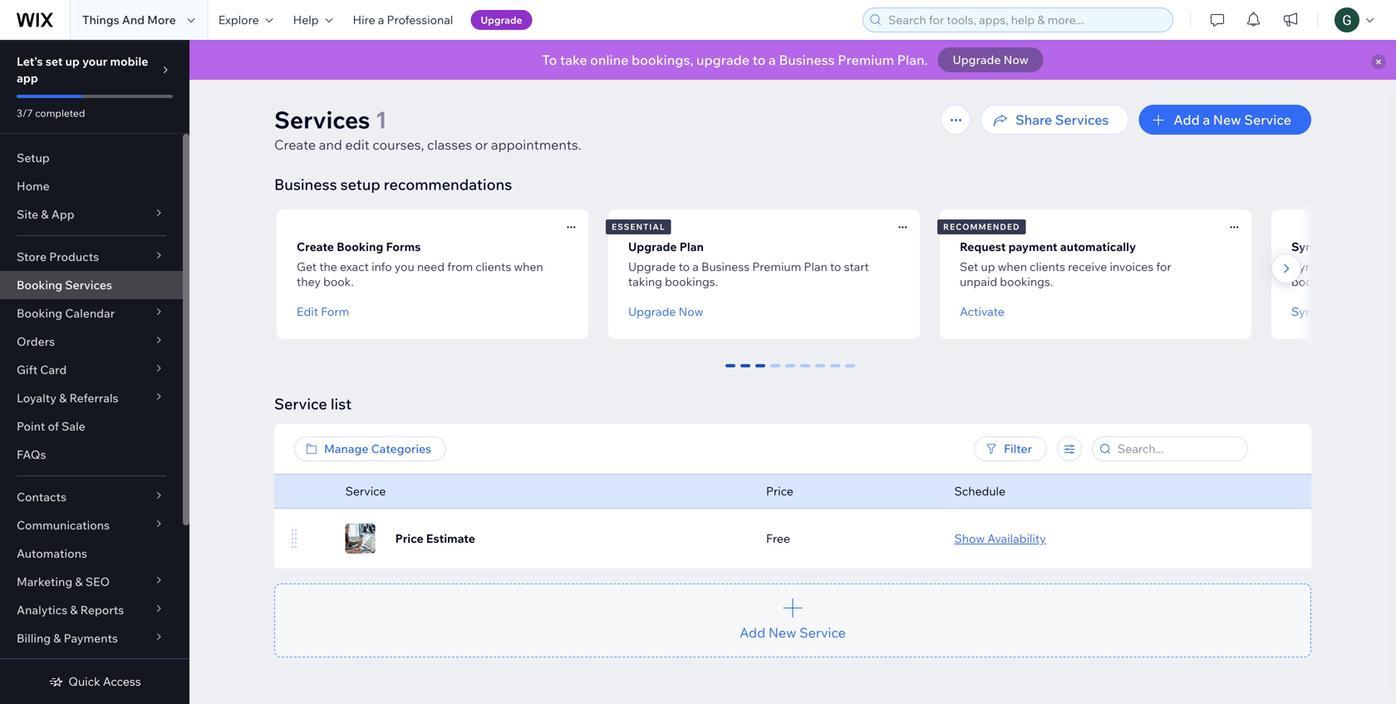 Task type: vqa. For each thing, say whether or not it's contained in the screenshot.
Essential
yes



Task type: describe. For each thing, give the bounding box(es) containing it.
setup
[[17, 150, 50, 165]]

loyalty & referrals button
[[0, 384, 183, 412]]

upgrade button
[[471, 10, 532, 30]]

automatically
[[1060, 239, 1136, 254]]

card
[[40, 362, 67, 377]]

app
[[51, 207, 74, 222]]

bookings,
[[632, 52, 694, 68]]

premium inside upgrade plan upgrade to a business premium plan to start taking bookings.
[[752, 259, 802, 274]]

booking for booking calendar
[[17, 306, 62, 320]]

reports
[[80, 603, 124, 617]]

communications
[[17, 518, 110, 532]]

quick access
[[68, 674, 141, 689]]

edit form
[[297, 304, 349, 319]]

manage categories button
[[294, 436, 446, 461]]

completed
[[35, 107, 85, 119]]

setup link
[[0, 144, 183, 172]]

manage categories
[[324, 441, 431, 456]]

service list
[[274, 394, 352, 413]]

add for add new service
[[740, 624, 766, 641]]

products
[[49, 249, 99, 264]]

explore
[[218, 12, 259, 27]]

upgrade up the taking
[[628, 259, 676, 274]]

help
[[293, 12, 319, 27]]

categories
[[371, 441, 431, 456]]

personal
[[1348, 259, 1395, 274]]

business setup recommendations
[[274, 175, 512, 194]]

you
[[395, 259, 415, 274]]

for
[[1157, 259, 1172, 274]]

list
[[331, 394, 352, 413]]

schedule
[[955, 484, 1006, 498]]

booking services
[[17, 278, 112, 292]]

now for upgrade plan upgrade to a business premium plan to start taking bookings.
[[679, 304, 704, 319]]

upgrade now inside to take online bookings, upgrade to a business premium plan. alert
[[953, 52, 1029, 67]]

services for booking services
[[65, 278, 112, 292]]

add new service
[[740, 624, 846, 641]]

0 horizontal spatial plan
[[680, 239, 704, 254]]

3/7
[[17, 107, 33, 119]]

courses,
[[373, 136, 424, 153]]

3/7 completed
[[17, 107, 85, 119]]

get
[[297, 259, 317, 274]]

gift card
[[17, 362, 67, 377]]

billing & payments button
[[0, 624, 183, 653]]

sync now
[[1292, 304, 1346, 319]]

app
[[17, 71, 38, 85]]

seo
[[85, 574, 110, 589]]

price for price estimate
[[395, 531, 424, 546]]

site
[[17, 207, 38, 222]]

business inside alert
[[779, 52, 835, 68]]

payments
[[64, 631, 118, 645]]

0 horizontal spatial to
[[679, 259, 690, 274]]

2 horizontal spatial to
[[830, 259, 841, 274]]

or
[[475, 136, 488, 153]]

things and more
[[82, 12, 176, 27]]

booking inside create booking forms get the exact info you need from clients when they book.
[[337, 239, 383, 254]]

loyalty & referrals
[[17, 391, 119, 405]]

classes
[[427, 136, 472, 153]]

set
[[960, 259, 979, 274]]

recommendations
[[384, 175, 512, 194]]

when inside create booking forms get the exact info you need from clients when they book.
[[514, 259, 543, 274]]

of
[[48, 419, 59, 433]]

help button
[[283, 0, 343, 40]]

hire a professional
[[353, 12, 453, 27]]

a inside upgrade plan upgrade to a business premium plan to start taking bookings.
[[693, 259, 699, 274]]

add for add a new service
[[1174, 111, 1200, 128]]

your for mobile
[[82, 54, 107, 69]]

& for billing
[[53, 631, 61, 645]]

0 horizontal spatial upgrade now
[[628, 304, 704, 319]]

gift card button
[[0, 356, 183, 384]]

to take online bookings, upgrade to a business premium plan. alert
[[190, 40, 1396, 80]]

request payment automatically set up when clients receive invoices for unpaid bookings.
[[960, 239, 1172, 289]]

& for site
[[41, 207, 49, 222]]

edit
[[297, 304, 318, 319]]

show
[[955, 531, 985, 546]]

invoices
[[1110, 259, 1154, 274]]

activate button
[[960, 304, 1005, 319]]

free
[[766, 531, 790, 546]]

activate
[[960, 304, 1005, 319]]

loyalty
[[17, 391, 57, 405]]

a inside button
[[1203, 111, 1210, 128]]

1 vertical spatial plan
[[804, 259, 828, 274]]

and
[[319, 136, 342, 153]]

share services button
[[981, 105, 1129, 135]]

let's set up your mobile app
[[17, 54, 148, 85]]

site & app
[[17, 207, 74, 222]]

things
[[82, 12, 119, 27]]

services inside services 1 create and edit courses, classes or appointments.
[[274, 105, 370, 134]]

add a new service
[[1174, 111, 1292, 128]]

create inside create booking forms get the exact info you need from clients when they book.
[[297, 239, 334, 254]]

sync calendars sync your personal 
[[1292, 239, 1396, 289]]

store products button
[[0, 243, 183, 271]]

billing
[[17, 631, 51, 645]]

when inside request payment automatically set up when clients receive invoices for unpaid bookings.
[[998, 259, 1027, 274]]

gift
[[17, 362, 38, 377]]

sale
[[62, 419, 85, 433]]

hire a professional link
[[343, 0, 463, 40]]

access
[[103, 674, 141, 689]]

request
[[960, 239, 1006, 254]]

point of sale link
[[0, 412, 183, 441]]

plan.
[[897, 52, 928, 68]]

& for loyalty
[[59, 391, 67, 405]]

analytics & reports
[[17, 603, 124, 617]]

set
[[45, 54, 63, 69]]

orders
[[17, 334, 55, 349]]

need
[[417, 259, 445, 274]]



Task type: locate. For each thing, give the bounding box(es) containing it.
& left seo
[[75, 574, 83, 589]]

now down upgrade plan upgrade to a business premium plan to start taking bookings.
[[679, 304, 704, 319]]

more
[[147, 12, 176, 27]]

upgrade
[[481, 14, 522, 26], [953, 52, 1001, 67], [628, 239, 677, 254], [628, 259, 676, 274], [628, 304, 676, 319]]

booking up exact
[[337, 239, 383, 254]]

1 clients from the left
[[476, 259, 511, 274]]

& inside the analytics & reports "popup button"
[[70, 603, 78, 617]]

1 horizontal spatial when
[[998, 259, 1027, 274]]

0 vertical spatial your
[[82, 54, 107, 69]]

price left estimate
[[395, 531, 424, 546]]

1 bookings. from the left
[[665, 274, 718, 289]]

1 horizontal spatial services
[[274, 105, 370, 134]]

price for price
[[766, 484, 794, 498]]

bookings. for business
[[665, 274, 718, 289]]

upgrade now button down the taking
[[628, 304, 704, 319]]

sync left calendars
[[1292, 239, 1319, 254]]

0 horizontal spatial up
[[65, 54, 80, 69]]

0 horizontal spatial business
[[274, 175, 337, 194]]

0 vertical spatial up
[[65, 54, 80, 69]]

to take online bookings, upgrade to a business premium plan.
[[542, 52, 928, 68]]

sync up the sync now
[[1292, 259, 1319, 274]]

0 horizontal spatial premium
[[752, 259, 802, 274]]

0 vertical spatial booking
[[337, 239, 383, 254]]

receive
[[1068, 259, 1107, 274]]

upgrade inside alert
[[953, 52, 1001, 67]]

automations
[[17, 546, 87, 561]]

bookings. inside request payment automatically set up when clients receive invoices for unpaid bookings.
[[1000, 274, 1053, 289]]

1 horizontal spatial up
[[981, 259, 995, 274]]

drag price estimate. image
[[289, 529, 299, 549]]

analytics & reports button
[[0, 596, 183, 624]]

now inside to take online bookings, upgrade to a business premium plan. alert
[[1004, 52, 1029, 67]]

marketing & seo
[[17, 574, 110, 589]]

0 horizontal spatial services
[[65, 278, 112, 292]]

book.
[[323, 274, 354, 289]]

business
[[779, 52, 835, 68], [274, 175, 337, 194], [702, 259, 750, 274]]

now down sync calendars sync your personal
[[1321, 304, 1346, 319]]

add a new service button
[[1139, 105, 1312, 135]]

& for marketing
[[75, 574, 83, 589]]

1 horizontal spatial upgrade now
[[953, 52, 1029, 67]]

0 vertical spatial create
[[274, 136, 316, 153]]

0 horizontal spatial new
[[769, 624, 797, 641]]

booking down store
[[17, 278, 62, 292]]

sync down sync calendars sync your personal
[[1292, 304, 1319, 319]]

services inside button
[[1055, 111, 1109, 128]]

bookings.
[[665, 274, 718, 289], [1000, 274, 1053, 289]]

bookings. inside upgrade plan upgrade to a business premium plan to start taking bookings.
[[665, 274, 718, 289]]

quick
[[68, 674, 100, 689]]

now
[[1004, 52, 1029, 67], [679, 304, 704, 319], [1321, 304, 1346, 319]]

booking calendar button
[[0, 299, 183, 328]]

1 when from the left
[[514, 259, 543, 274]]

2 clients from the left
[[1030, 259, 1066, 274]]

appointments.
[[491, 136, 582, 153]]

1 vertical spatial sync
[[1292, 259, 1319, 274]]

0 horizontal spatial add
[[740, 624, 766, 641]]

1 horizontal spatial now
[[1004, 52, 1029, 67]]

2 horizontal spatial services
[[1055, 111, 1109, 128]]

1 vertical spatial new
[[769, 624, 797, 641]]

upgrade down the essential
[[628, 239, 677, 254]]

2 vertical spatial sync
[[1292, 304, 1319, 319]]

& inside loyalty & referrals dropdown button
[[59, 391, 67, 405]]

upgrade inside button
[[481, 14, 522, 26]]

services down "store products" dropdown button
[[65, 278, 112, 292]]

to
[[542, 52, 557, 68]]

0 horizontal spatial now
[[679, 304, 704, 319]]

2 vertical spatial booking
[[17, 306, 62, 320]]

create
[[274, 136, 316, 153], [297, 239, 334, 254]]

& inside site & app dropdown button
[[41, 207, 49, 222]]

up inside request payment automatically set up when clients receive invoices for unpaid bookings.
[[981, 259, 995, 274]]

0 vertical spatial plan
[[680, 239, 704, 254]]

0 vertical spatial upgrade now
[[953, 52, 1029, 67]]

premium inside to take online bookings, upgrade to a business premium plan. alert
[[838, 52, 894, 68]]

point of sale
[[17, 419, 85, 433]]

& right the billing
[[53, 631, 61, 645]]

unpaid
[[960, 274, 998, 289]]

and
[[122, 12, 145, 27]]

2 bookings. from the left
[[1000, 274, 1053, 289]]

& right loyalty
[[59, 391, 67, 405]]

clients down payment
[[1030, 259, 1066, 274]]

marketing
[[17, 574, 72, 589]]

1 horizontal spatial bookings.
[[1000, 274, 1053, 289]]

premium
[[838, 52, 894, 68], [752, 259, 802, 274]]

create inside services 1 create and edit courses, classes or appointments.
[[274, 136, 316, 153]]

0 horizontal spatial when
[[514, 259, 543, 274]]

1 vertical spatial premium
[[752, 259, 802, 274]]

let's
[[17, 54, 43, 69]]

2 vertical spatial business
[[702, 259, 750, 274]]

1 horizontal spatial business
[[702, 259, 750, 274]]

bookings. for when
[[1000, 274, 1053, 289]]

booking for booking services
[[17, 278, 62, 292]]

1 vertical spatial business
[[274, 175, 337, 194]]

upgrade down search for tools, apps, help & more... field
[[953, 52, 1001, 67]]

1 vertical spatial booking
[[17, 278, 62, 292]]

filter
[[1004, 441, 1032, 456]]

hire
[[353, 12, 375, 27]]

sidebar element
[[0, 40, 190, 704]]

1 horizontal spatial to
[[753, 52, 766, 68]]

& right the site
[[41, 207, 49, 222]]

3 sync from the top
[[1292, 304, 1319, 319]]

sync now button
[[1292, 304, 1346, 319]]

upgrade now
[[953, 52, 1029, 67], [628, 304, 704, 319]]

create left and
[[274, 136, 316, 153]]

mobile
[[110, 54, 148, 69]]

site & app button
[[0, 200, 183, 229]]

take
[[560, 52, 587, 68]]

0 horizontal spatial bookings.
[[665, 274, 718, 289]]

show availability
[[955, 531, 1046, 546]]

list
[[274, 204, 1396, 344]]

sync
[[1292, 239, 1319, 254], [1292, 259, 1319, 274], [1292, 304, 1319, 319]]

1 horizontal spatial your
[[1321, 259, 1346, 274]]

a inside alert
[[769, 52, 776, 68]]

1 sync from the top
[[1292, 239, 1319, 254]]

0 vertical spatial upgrade now button
[[938, 47, 1044, 72]]

& inside marketing & seo dropdown button
[[75, 574, 83, 589]]

business inside upgrade plan upgrade to a business premium plan to start taking bookings.
[[702, 259, 750, 274]]

contacts
[[17, 490, 66, 504]]

1 vertical spatial upgrade now
[[628, 304, 704, 319]]

your inside let's set up your mobile app
[[82, 54, 107, 69]]

1 horizontal spatial new
[[1213, 111, 1242, 128]]

0 vertical spatial new
[[1213, 111, 1242, 128]]

clients inside create booking forms get the exact info you need from clients when they book.
[[476, 259, 511, 274]]

sync for sync calendars sync your personal 
[[1292, 239, 1319, 254]]

1 horizontal spatial clients
[[1030, 259, 1066, 274]]

to
[[753, 52, 766, 68], [679, 259, 690, 274], [830, 259, 841, 274]]

2 horizontal spatial now
[[1321, 304, 1346, 319]]

start
[[844, 259, 869, 274]]

services
[[274, 105, 370, 134], [1055, 111, 1109, 128], [65, 278, 112, 292]]

calendar
[[65, 306, 115, 320]]

1 vertical spatial create
[[297, 239, 334, 254]]

1 vertical spatial up
[[981, 259, 995, 274]]

sync for sync now
[[1292, 304, 1319, 319]]

clients right from
[[476, 259, 511, 274]]

price estimate
[[395, 531, 475, 546]]

1 vertical spatial add
[[740, 624, 766, 641]]

0 horizontal spatial your
[[82, 54, 107, 69]]

your
[[82, 54, 107, 69], [1321, 259, 1346, 274]]

your for personal
[[1321, 259, 1346, 274]]

0 horizontal spatial upgrade now button
[[628, 304, 704, 319]]

when right from
[[514, 259, 543, 274]]

clients inside request payment automatically set up when clients receive invoices for unpaid bookings.
[[1030, 259, 1066, 274]]

from
[[447, 259, 473, 274]]

bookings. right the taking
[[665, 274, 718, 289]]

0 vertical spatial premium
[[838, 52, 894, 68]]

upgrade right the professional
[[481, 14, 522, 26]]

your down calendars
[[1321, 259, 1346, 274]]

upgrade now button down search for tools, apps, help & more... field
[[938, 47, 1044, 72]]

1 horizontal spatial premium
[[838, 52, 894, 68]]

booking up orders
[[17, 306, 62, 320]]

0 vertical spatial add
[[1174, 111, 1200, 128]]

list containing create booking forms
[[274, 204, 1396, 344]]

point
[[17, 419, 45, 433]]

forms
[[386, 239, 421, 254]]

up up unpaid
[[981, 259, 995, 274]]

booking inside dropdown button
[[17, 306, 62, 320]]

create up get
[[297, 239, 334, 254]]

sync inside 'button'
[[1292, 304, 1319, 319]]

faqs
[[17, 447, 46, 462]]

up right set in the left top of the page
[[65, 54, 80, 69]]

upgrade now down the taking
[[628, 304, 704, 319]]

upgrade now down search for tools, apps, help & more... field
[[953, 52, 1029, 67]]

edit
[[345, 136, 370, 153]]

0 vertical spatial business
[[779, 52, 835, 68]]

1 vertical spatial your
[[1321, 259, 1346, 274]]

orders button
[[0, 328, 183, 356]]

show availability button
[[955, 531, 1046, 546]]

a
[[378, 12, 384, 27], [769, 52, 776, 68], [1203, 111, 1210, 128], [693, 259, 699, 274]]

0 vertical spatial sync
[[1292, 239, 1319, 254]]

1 horizontal spatial plan
[[804, 259, 828, 274]]

1 horizontal spatial price
[[766, 484, 794, 498]]

premium left plan.
[[838, 52, 894, 68]]

add new service button
[[274, 584, 1312, 658]]

home
[[17, 179, 50, 193]]

services right share
[[1055, 111, 1109, 128]]

services for share services
[[1055, 111, 1109, 128]]

share
[[1016, 111, 1053, 128]]

services up and
[[274, 105, 370, 134]]

to inside alert
[[753, 52, 766, 68]]

1 vertical spatial upgrade now button
[[628, 304, 704, 319]]

1 horizontal spatial upgrade now button
[[938, 47, 1044, 72]]

share services
[[1016, 111, 1109, 128]]

2 sync from the top
[[1292, 259, 1319, 274]]

setup
[[341, 175, 381, 194]]

up inside let's set up your mobile app
[[65, 54, 80, 69]]

0 horizontal spatial clients
[[476, 259, 511, 274]]

faqs link
[[0, 441, 183, 469]]

& left reports
[[70, 603, 78, 617]]

2 horizontal spatial business
[[779, 52, 835, 68]]

your inside sync calendars sync your personal
[[1321, 259, 1346, 274]]

premium left start
[[752, 259, 802, 274]]

& inside billing & payments popup button
[[53, 631, 61, 645]]

upgrade down the taking
[[628, 304, 676, 319]]

Search... field
[[1113, 437, 1243, 461]]

price up free
[[766, 484, 794, 498]]

services inside sidebar element
[[65, 278, 112, 292]]

automations link
[[0, 539, 183, 568]]

communications button
[[0, 511, 183, 539]]

exact
[[340, 259, 369, 274]]

& for analytics
[[70, 603, 78, 617]]

Search for tools, apps, help & more... field
[[884, 8, 1168, 32]]

2 when from the left
[[998, 259, 1027, 274]]

1 horizontal spatial add
[[1174, 111, 1200, 128]]

they
[[297, 274, 321, 289]]

now for sync calendars sync your personal 
[[1321, 304, 1346, 319]]

form
[[321, 304, 349, 319]]

1 vertical spatial price
[[395, 531, 424, 546]]

services 1 create and edit courses, classes or appointments.
[[274, 105, 582, 153]]

0 horizontal spatial price
[[395, 531, 424, 546]]

payment
[[1009, 239, 1058, 254]]

plan
[[680, 239, 704, 254], [804, 259, 828, 274]]

now inside 'button'
[[1321, 304, 1346, 319]]

billing & payments
[[17, 631, 118, 645]]

when down payment
[[998, 259, 1027, 274]]

contacts button
[[0, 483, 183, 511]]

upgrade plan upgrade to a business premium plan to start taking bookings.
[[628, 239, 869, 289]]

online
[[590, 52, 629, 68]]

now down search for tools, apps, help & more... field
[[1004, 52, 1029, 67]]

create booking forms get the exact info you need from clients when they book.
[[297, 239, 543, 289]]

analytics
[[17, 603, 67, 617]]

upgrade
[[697, 52, 750, 68]]

bookings. down payment
[[1000, 274, 1053, 289]]

store products
[[17, 249, 99, 264]]

0 vertical spatial price
[[766, 484, 794, 498]]

upgrade now button inside to take online bookings, upgrade to a business premium plan. alert
[[938, 47, 1044, 72]]

your left the mobile at the top
[[82, 54, 107, 69]]

info
[[372, 259, 392, 274]]



